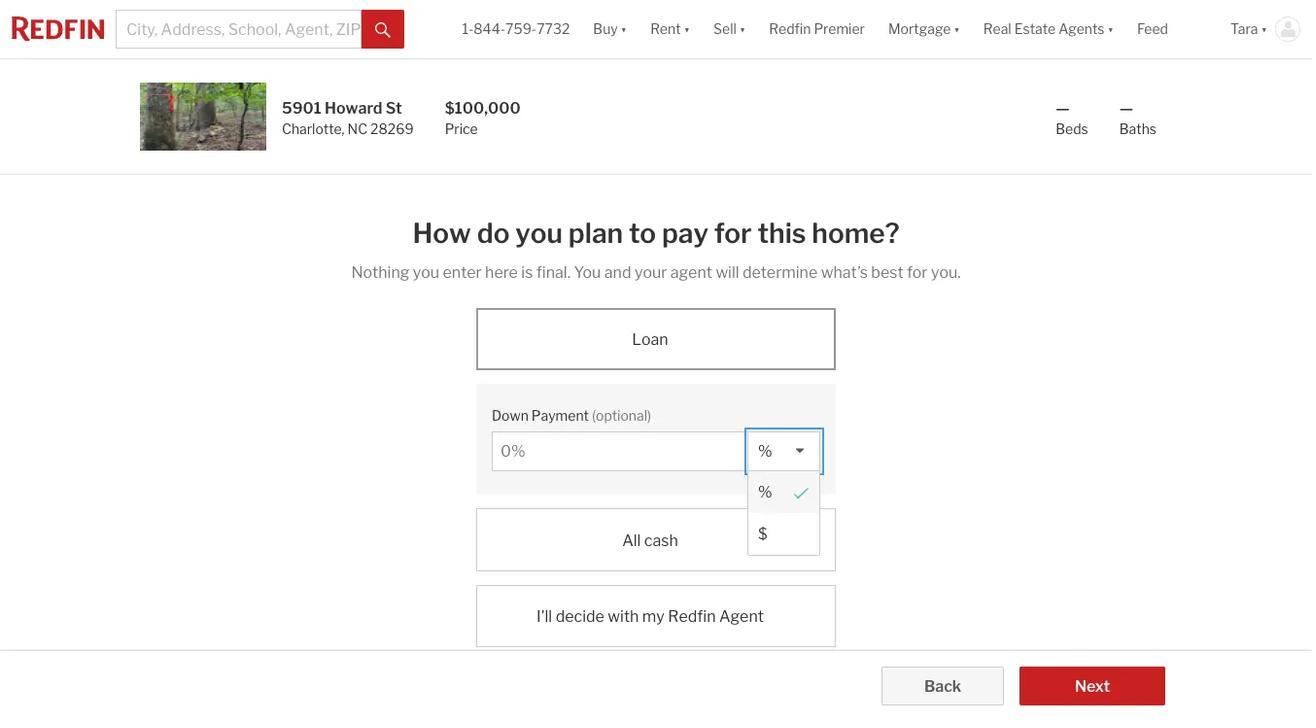 Task type: vqa. For each thing, say whether or not it's contained in the screenshot.
left Redfin
yes



Task type: locate. For each thing, give the bounding box(es) containing it.
dialog
[[748, 471, 821, 556]]

5 ▾ from the left
[[1108, 21, 1114, 37]]

1 horizontal spatial —
[[1120, 99, 1134, 118]]

feed button
[[1126, 0, 1219, 58]]

▾ for mortgage ▾
[[954, 21, 961, 37]]

real estate agents ▾
[[984, 21, 1114, 37]]

▾ right agents
[[1108, 21, 1114, 37]]

cash
[[645, 531, 679, 550]]

0 vertical spatial redfin
[[769, 21, 811, 37]]

▾ right buy
[[621, 21, 627, 37]]

▾ inside sell ▾ dropdown button
[[740, 21, 746, 37]]

redfin right my in the bottom of the page
[[668, 608, 716, 626]]

real estate agents ▾ link
[[984, 0, 1114, 58]]

you.
[[931, 264, 961, 282]]

$100,000 price
[[445, 99, 521, 137]]

to
[[629, 217, 656, 250]]

— for — beds
[[1056, 99, 1070, 118]]

loan
[[632, 331, 669, 349]]

2 ▾ from the left
[[684, 21, 690, 37]]

you up is
[[516, 217, 563, 250]]

for up will
[[715, 217, 752, 250]]

agent
[[671, 264, 713, 282]]

844-
[[474, 21, 506, 37]]

determine
[[743, 264, 818, 282]]

,
[[342, 121, 345, 137]]

premier
[[814, 21, 865, 37]]

— inside — baths
[[1120, 99, 1134, 118]]

759-
[[506, 21, 537, 37]]

0 horizontal spatial —
[[1056, 99, 1070, 118]]

▾ inside mortgage ▾ dropdown button
[[954, 21, 961, 37]]

— beds
[[1056, 99, 1089, 137]]

all
[[622, 531, 641, 550]]

— baths
[[1120, 99, 1157, 137]]

6 ▾ from the left
[[1262, 21, 1268, 37]]

you inside how do you plan to pay for this home?. required field. element
[[516, 217, 563, 250]]

0% text field
[[501, 443, 740, 461]]

▾ right the tara
[[1262, 21, 1268, 37]]

▾ for buy ▾
[[621, 21, 627, 37]]

all cash
[[622, 531, 679, 550]]

5901
[[282, 99, 321, 118]]

list box
[[748, 432, 821, 556]]

1 vertical spatial for
[[907, 264, 928, 282]]

1 vertical spatial redfin
[[668, 608, 716, 626]]

how do you plan to pay for this home?
[[413, 217, 900, 250]]

for
[[715, 217, 752, 250], [907, 264, 928, 282]]

▾ inside rent ▾ dropdown button
[[684, 21, 690, 37]]

0 vertical spatial you
[[516, 217, 563, 250]]

1 — from the left
[[1056, 99, 1070, 118]]

and
[[605, 264, 632, 282]]

home?
[[812, 217, 900, 250]]

will
[[716, 264, 740, 282]]

0 vertical spatial %
[[758, 443, 773, 461]]

real estate agents ▾ button
[[972, 0, 1126, 58]]

submit search image
[[375, 22, 391, 38]]

0 horizontal spatial for
[[715, 217, 752, 250]]

your
[[635, 264, 667, 282]]

rent ▾
[[651, 21, 690, 37]]

nothing
[[351, 264, 410, 282]]

mortgage ▾ button
[[877, 0, 972, 58]]

agent
[[720, 608, 764, 626]]

buy ▾ button
[[593, 0, 627, 58]]

1 horizontal spatial redfin
[[769, 21, 811, 37]]

▾ right the "sell"
[[740, 21, 746, 37]]

for inside how do you plan to pay for this home?. required field. element
[[715, 217, 752, 250]]

buy ▾ button
[[582, 0, 639, 58]]

list box containing %
[[748, 432, 821, 556]]

payment
[[532, 408, 589, 424]]

2 % from the top
[[758, 484, 773, 502]]

do
[[477, 217, 510, 250]]

$
[[758, 525, 768, 544]]

with
[[608, 608, 639, 626]]

baths
[[1120, 121, 1157, 137]]

0 vertical spatial for
[[715, 217, 752, 250]]

2 — from the left
[[1120, 99, 1134, 118]]

back
[[925, 678, 962, 696]]

enter
[[443, 264, 482, 282]]

1 ▾ from the left
[[621, 21, 627, 37]]

estate
[[1015, 21, 1056, 37]]

▾ inside buy ▾ dropdown button
[[621, 21, 627, 37]]

1 vertical spatial you
[[413, 264, 440, 282]]

— up 'baths'
[[1120, 99, 1134, 118]]

% inside dialog
[[758, 484, 773, 502]]

%
[[758, 443, 773, 461], [758, 484, 773, 502]]

▾ right mortgage
[[954, 21, 961, 37]]

tara ▾
[[1231, 21, 1268, 37]]

1 vertical spatial %
[[758, 484, 773, 502]]

for left you.
[[907, 264, 928, 282]]

redfin
[[769, 21, 811, 37], [668, 608, 716, 626]]

▾
[[621, 21, 627, 37], [684, 21, 690, 37], [740, 21, 746, 37], [954, 21, 961, 37], [1108, 21, 1114, 37], [1262, 21, 1268, 37]]

— for — baths
[[1120, 99, 1134, 118]]

1-
[[462, 21, 474, 37]]

—
[[1056, 99, 1070, 118], [1120, 99, 1134, 118]]

i'll decide with my redfin agent
[[537, 608, 764, 626]]

— up beds
[[1056, 99, 1070, 118]]

is
[[522, 264, 533, 282]]

▾ for tara ▾
[[1262, 21, 1268, 37]]

3 ▾ from the left
[[740, 21, 746, 37]]

pay
[[662, 217, 709, 250]]

4 ▾ from the left
[[954, 21, 961, 37]]

1 horizontal spatial you
[[516, 217, 563, 250]]

▾ right rent
[[684, 21, 690, 37]]

down payment (optional)
[[492, 408, 652, 424]]

sell ▾ button
[[702, 0, 758, 58]]

redfin premier button
[[758, 0, 877, 58]]

you
[[516, 217, 563, 250], [413, 264, 440, 282]]

sell ▾
[[714, 21, 746, 37]]

you left enter
[[413, 264, 440, 282]]

1 horizontal spatial for
[[907, 264, 928, 282]]

— inside — beds
[[1056, 99, 1070, 118]]

redfin left premier
[[769, 21, 811, 37]]



Task type: describe. For each thing, give the bounding box(es) containing it.
1-844-759-7732 link
[[462, 21, 570, 37]]

28269
[[371, 121, 414, 137]]

7732
[[537, 21, 570, 37]]

buy
[[593, 21, 618, 37]]

rent ▾ button
[[651, 0, 690, 58]]

charlotte
[[282, 121, 342, 137]]

down
[[492, 408, 529, 424]]

howard
[[325, 99, 383, 118]]

you
[[574, 264, 601, 282]]

rent
[[651, 21, 681, 37]]

redfin inside "button"
[[769, 21, 811, 37]]

1 % from the top
[[758, 443, 773, 461]]

beds
[[1056, 121, 1089, 137]]

what's
[[821, 264, 868, 282]]

this
[[758, 217, 807, 250]]

agents
[[1059, 21, 1105, 37]]

buy ▾
[[593, 21, 627, 37]]

▾ for rent ▾
[[684, 21, 690, 37]]

how do you plan to pay for this home?. required field. element
[[351, 206, 961, 254]]

back button
[[882, 667, 1004, 706]]

0 horizontal spatial you
[[413, 264, 440, 282]]

1-844-759-7732
[[462, 21, 570, 37]]

▾ for sell ▾
[[740, 21, 746, 37]]

(optional)
[[592, 408, 652, 424]]

sell ▾ button
[[714, 0, 746, 58]]

mortgage ▾
[[889, 21, 961, 37]]

feed
[[1138, 21, 1169, 37]]

nothing you enter here is final. you and your agent will determine what's best for you.
[[351, 264, 961, 282]]

next button
[[1020, 667, 1166, 706]]

redfin premier
[[769, 21, 865, 37]]

st
[[386, 99, 402, 118]]

tara
[[1231, 21, 1259, 37]]

0 horizontal spatial redfin
[[668, 608, 716, 626]]

plan
[[569, 217, 623, 250]]

mortgage ▾ button
[[889, 0, 961, 58]]

5901 howard st charlotte , nc 28269
[[282, 99, 414, 137]]

rent ▾ button
[[639, 0, 702, 58]]

dialog containing %
[[748, 471, 821, 556]]

City, Address, School, Agent, ZIP search field
[[116, 10, 361, 49]]

how
[[413, 217, 471, 250]]

here
[[485, 264, 518, 282]]

decide
[[556, 608, 605, 626]]

nc
[[348, 121, 368, 137]]

price
[[445, 121, 478, 137]]

$100,000
[[445, 99, 521, 118]]

my
[[643, 608, 665, 626]]

sell
[[714, 21, 737, 37]]

▾ inside real estate agents ▾ link
[[1108, 21, 1114, 37]]

final.
[[537, 264, 571, 282]]

best
[[872, 264, 904, 282]]

next
[[1075, 678, 1110, 696]]

i'll
[[537, 608, 553, 626]]

mortgage
[[889, 21, 951, 37]]

real
[[984, 21, 1012, 37]]



